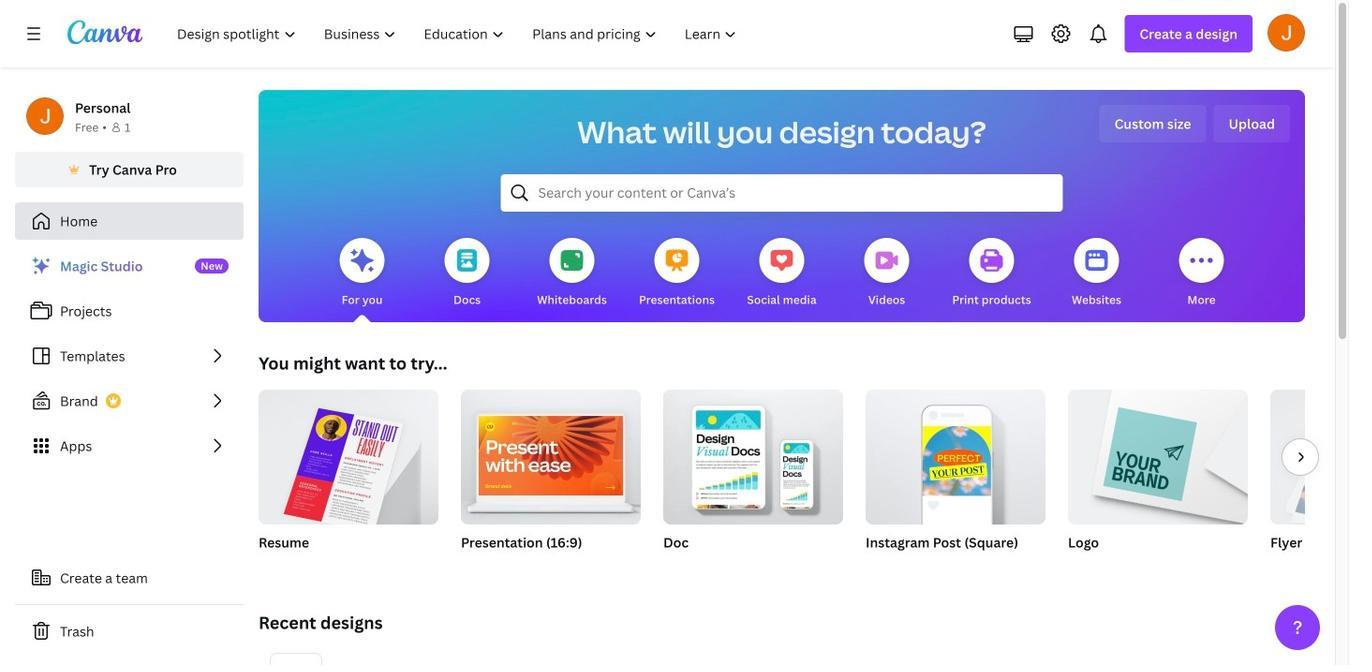 Task type: vqa. For each thing, say whether or not it's contained in the screenshot.
Free Simple Modern Circle Design Studio Logo
no



Task type: locate. For each thing, give the bounding box(es) containing it.
None search field
[[501, 174, 1063, 212]]

group
[[259, 382, 438, 575], [259, 382, 438, 533], [866, 382, 1046, 575], [866, 382, 1046, 525], [1068, 382, 1248, 575], [1068, 382, 1248, 525], [461, 390, 641, 575], [461, 390, 641, 525], [663, 390, 843, 575], [1270, 390, 1349, 575], [1270, 390, 1349, 525]]

list
[[15, 247, 244, 465]]

Search search field
[[538, 175, 1025, 211]]

top level navigation element
[[165, 15, 753, 52]]



Task type: describe. For each thing, give the bounding box(es) containing it.
jeremy miller image
[[1268, 14, 1305, 51]]



